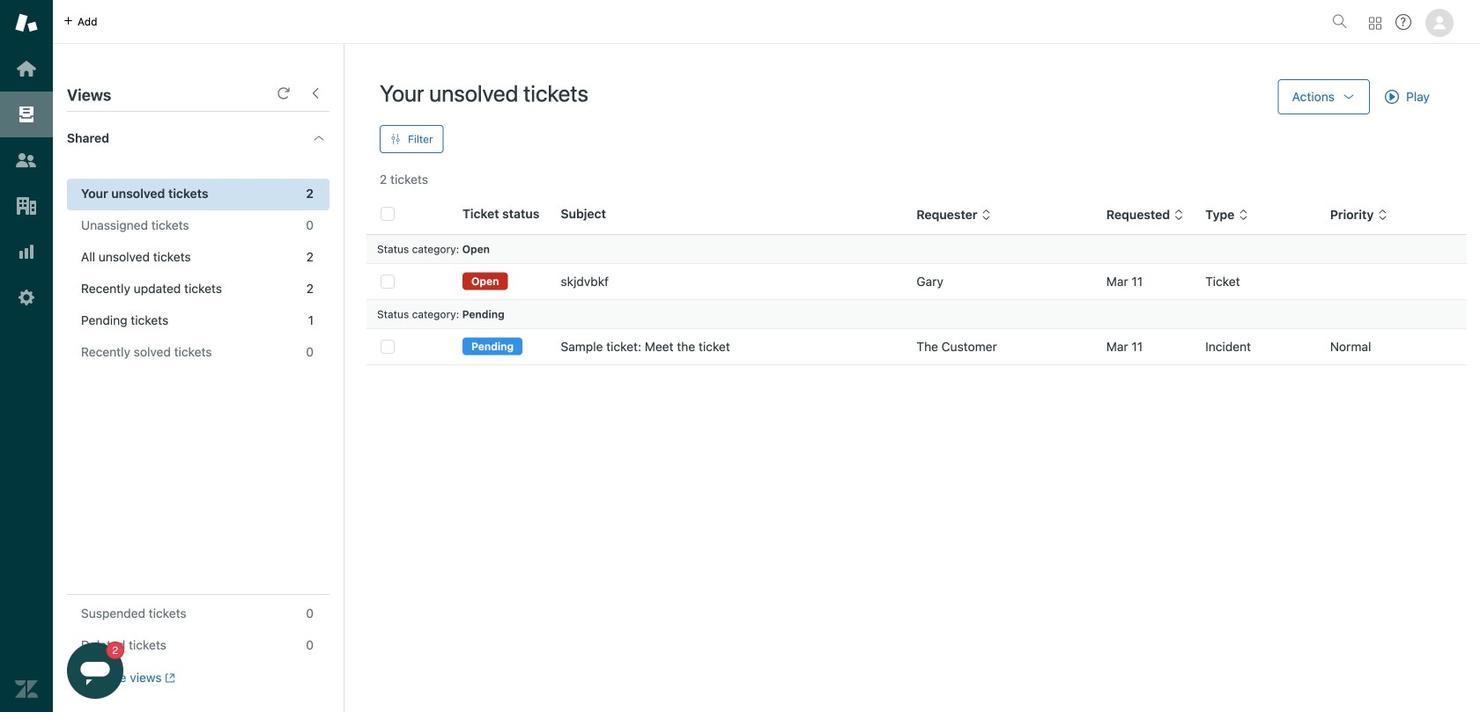 Task type: vqa. For each thing, say whether or not it's contained in the screenshot.
2nd 'row' from the top of the page
yes



Task type: describe. For each thing, give the bounding box(es) containing it.
get started image
[[15, 57, 38, 80]]

reporting image
[[15, 241, 38, 263]]

organizations image
[[15, 195, 38, 218]]

zendesk products image
[[1369, 17, 1382, 30]]

refresh views pane image
[[277, 86, 291, 100]]

zendesk image
[[15, 679, 38, 701]]

main element
[[0, 0, 53, 713]]

zendesk support image
[[15, 11, 38, 34]]



Task type: locate. For each thing, give the bounding box(es) containing it.
views image
[[15, 103, 38, 126]]

1 row from the top
[[367, 264, 1467, 300]]

admin image
[[15, 286, 38, 309]]

hide panel views image
[[308, 86, 323, 100]]

row
[[367, 264, 1467, 300], [367, 329, 1467, 365]]

get help image
[[1396, 14, 1412, 30]]

0 vertical spatial row
[[367, 264, 1467, 300]]

customers image
[[15, 149, 38, 172]]

opens in a new tab image
[[162, 674, 175, 684]]

heading
[[53, 112, 344, 165]]

2 row from the top
[[367, 329, 1467, 365]]

1 vertical spatial row
[[367, 329, 1467, 365]]



